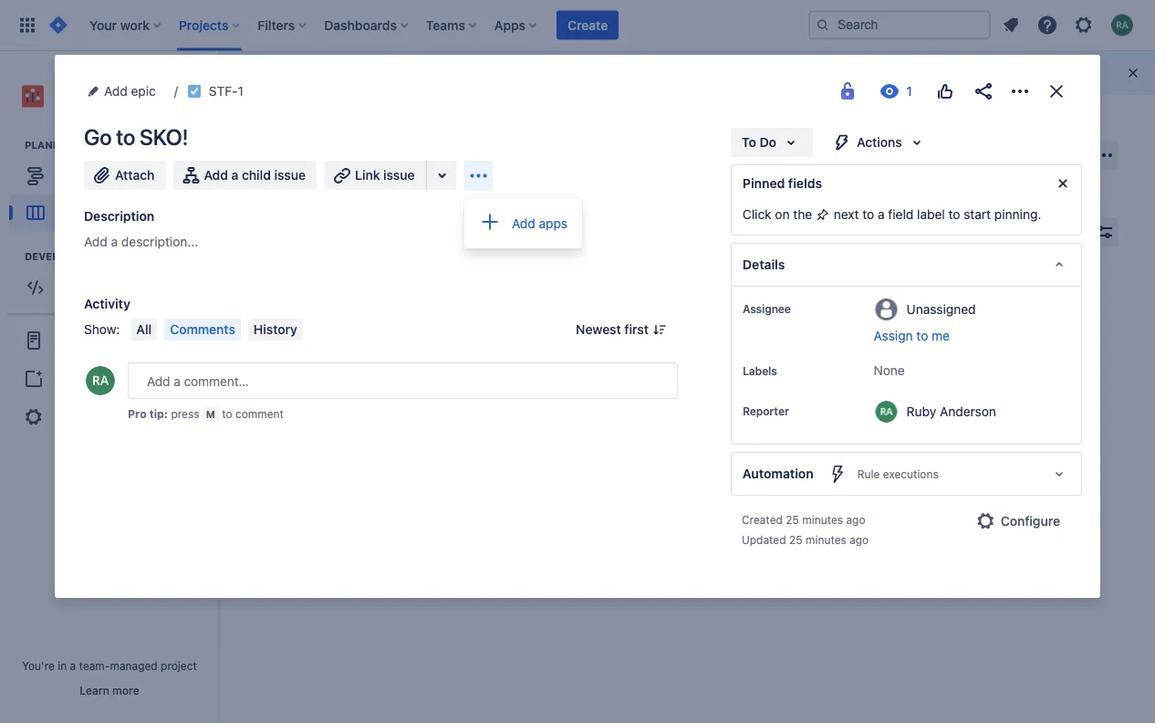 Task type: locate. For each thing, give the bounding box(es) containing it.
the inside go to sko! dialog
[[794, 207, 813, 222]]

minutes
[[803, 513, 844, 526], [806, 533, 847, 546]]

project up add shortcut
[[56, 333, 97, 348]]

in
[[608, 341, 618, 356], [58, 659, 67, 672]]

development group
[[9, 249, 218, 312]]

go
[[84, 124, 112, 150], [271, 341, 288, 356]]

1 vertical spatial sko!
[[307, 341, 336, 356]]

click
[[743, 207, 772, 222]]

attach button
[[84, 161, 166, 190]]

1 horizontal spatial column
[[971, 65, 1015, 80]]

project down add shortcut
[[56, 410, 97, 425]]

project right managed
[[161, 659, 197, 672]]

pinned
[[743, 176, 786, 191]]

unassigned
[[907, 301, 977, 316]]

go inside go to sko! dialog
[[84, 124, 112, 150]]

a left field at top right
[[878, 207, 885, 222]]

pro tip: press m to comment
[[128, 407, 284, 420]]

history
[[254, 322, 298, 337]]

learn more
[[80, 684, 139, 697]]

columns?
[[522, 64, 579, 79]]

shortcut
[[83, 371, 132, 386]]

add for add a description...
[[84, 234, 108, 249]]

pages
[[101, 333, 137, 348]]

to inside assign to me button
[[917, 328, 929, 343]]

1 vertical spatial 25
[[790, 533, 803, 546]]

0 vertical spatial project
[[56, 333, 97, 348]]

sko! up attach
[[140, 124, 188, 150]]

Search field
[[809, 11, 992, 40]]

sko! inside dialog
[[140, 124, 188, 150]]

0 vertical spatial go to sko!
[[84, 124, 188, 150]]

1 horizontal spatial project
[[161, 659, 197, 672]]

1 vertical spatial ago
[[850, 533, 869, 546]]

description...
[[121, 234, 198, 249]]

in right you're
[[58, 659, 67, 672]]

project down add epic
[[104, 99, 140, 112]]

assignee
[[743, 302, 791, 315]]

link
[[355, 168, 380, 183]]

force
[[124, 80, 158, 95]]

1 vertical spatial project
[[161, 659, 197, 672]]

25 right "updated"
[[790, 533, 803, 546]]

configure
[[1001, 514, 1061, 529]]

add for add a child issue
[[204, 168, 228, 183]]

go to sko! inside dialog
[[84, 124, 188, 150]]

minutes right the created
[[803, 513, 844, 526]]

add
[[104, 84, 128, 99], [204, 168, 228, 183], [512, 215, 536, 231], [84, 234, 108, 249], [56, 371, 79, 386]]

1 horizontal spatial in
[[608, 341, 618, 356]]

labels pin to top. only you can see pinned fields. image
[[781, 363, 796, 378]]

newest first image
[[653, 322, 667, 337]]

comments button
[[165, 319, 241, 341]]

0 horizontal spatial go to sko!
[[84, 124, 188, 150]]

group
[[7, 313, 212, 443]]

in right "is"
[[608, 341, 618, 356]]

newest first button
[[565, 319, 678, 341]]

column left setups
[[971, 65, 1015, 80]]

0 vertical spatial the
[[452, 64, 471, 79]]

link web pages and more image
[[431, 164, 453, 186]]

labels
[[743, 364, 778, 377]]

1 horizontal spatial go
[[271, 341, 288, 356]]

anderson
[[940, 404, 997, 419]]

software
[[55, 99, 101, 112]]

share image
[[973, 80, 995, 102]]

popular inside view popular column setups "button"
[[922, 65, 968, 80]]

0 vertical spatial go
[[84, 124, 112, 150]]

go to sko! up attach
[[84, 124, 188, 150]]

reporter pin to top. only you can see pinned fields. image
[[793, 404, 808, 418]]

25 right the created
[[786, 513, 800, 526]]

profile image of ruby anderson image
[[86, 366, 115, 395]]

issue
[[274, 168, 306, 183], [384, 168, 415, 183]]

add inside "button"
[[204, 168, 228, 183]]

1 vertical spatial minutes
[[806, 533, 847, 546]]

stf board
[[257, 155, 355, 181]]

start
[[964, 207, 992, 222]]

automations menu button icon image
[[1024, 144, 1046, 166]]

to left start
[[949, 207, 961, 222]]

to left me
[[917, 328, 929, 343]]

0 vertical spatial project
[[104, 99, 140, 112]]

to up the attach button
[[116, 124, 135, 150]]

insights button
[[988, 217, 1083, 247]]

jira software image
[[47, 14, 69, 36], [47, 14, 69, 36]]

a down description
[[111, 234, 118, 249]]

issue right child
[[274, 168, 306, 183]]

go to sko! down history button at the top of page
[[271, 341, 336, 356]]

assignee pin to top. only you can see pinned fields. image
[[795, 301, 810, 316]]

0 vertical spatial minutes
[[803, 513, 844, 526]]

a
[[232, 168, 239, 183], [878, 207, 885, 222], [111, 234, 118, 249], [70, 659, 76, 672]]

go down history button at the top of page
[[271, 341, 288, 356]]

click on the
[[743, 207, 816, 222]]

is
[[595, 341, 604, 356]]

0 horizontal spatial column
[[762, 64, 806, 79]]

child
[[242, 168, 271, 183]]

0 vertical spatial sko!
[[140, 124, 188, 150]]

to right m
[[222, 407, 232, 420]]

go down software
[[84, 124, 112, 150]]

0 vertical spatial team-
[[678, 64, 713, 79]]

view popular column setups button
[[852, 58, 1071, 88]]

add for add shortcut
[[56, 371, 79, 386]]

25
[[786, 513, 800, 526], [790, 533, 803, 546]]

add inside button
[[56, 371, 79, 386]]

ruby
[[907, 404, 937, 419]]

menu bar containing all
[[127, 319, 307, 341]]

1 vertical spatial project
[[56, 410, 97, 425]]

star stf board image
[[1055, 144, 1077, 166]]

create
[[568, 17, 608, 32]]

minutes right "updated"
[[806, 533, 847, 546]]

1 horizontal spatial team-
[[678, 64, 713, 79]]

vote options: no one has voted for this issue yet. image
[[935, 80, 957, 102]]

sko! up add a comment… "field"
[[307, 341, 336, 356]]

add apps image
[[479, 211, 501, 233]]

to right next
[[863, 207, 875, 222]]

go to sko!
[[84, 124, 188, 150], [271, 341, 336, 356]]

close image
[[1046, 80, 1068, 102]]

issue right link
[[384, 168, 415, 183]]

need
[[272, 64, 303, 79]]

the right on
[[794, 207, 813, 222]]

0 horizontal spatial go
[[84, 124, 112, 150]]

menu bar
[[127, 319, 307, 341]]

1 horizontal spatial the
[[794, 207, 813, 222]]

actions
[[857, 135, 903, 150]]

code
[[58, 280, 89, 295]]

1 vertical spatial go to sko!
[[271, 341, 336, 356]]

create column image
[[1032, 283, 1054, 305]]

Add a comment… field
[[128, 362, 678, 399]]

2 issue from the left
[[384, 168, 415, 183]]

explore
[[582, 64, 626, 79]]

0 horizontal spatial team-
[[79, 659, 110, 672]]

comments
[[170, 322, 235, 337]]

popular
[[629, 64, 674, 79], [922, 65, 968, 80]]

column left setups.
[[762, 64, 806, 79]]

a left child
[[232, 168, 239, 183]]

to down history button at the top of page
[[291, 341, 303, 356]]

project
[[56, 333, 97, 348], [56, 410, 97, 425]]

primary element
[[11, 0, 809, 51]]

1 vertical spatial the
[[794, 207, 813, 222]]

board's
[[474, 64, 519, 79]]

setups
[[1019, 65, 1060, 80]]

to
[[116, 124, 135, 150], [863, 207, 875, 222], [949, 207, 961, 222], [917, 328, 929, 343], [291, 341, 303, 356], [222, 407, 232, 420]]

more
[[112, 684, 139, 697]]

1
[[238, 84, 244, 99]]

add inside "dropdown button"
[[104, 84, 128, 99]]

automation
[[743, 466, 814, 481]]

specific
[[713, 64, 759, 79]]

to
[[742, 135, 757, 150]]

board
[[300, 155, 355, 181]]

1 project from the top
[[56, 333, 97, 348]]

newest
[[576, 322, 622, 337]]

0 horizontal spatial sko!
[[140, 124, 188, 150]]

everything is in progress
[[529, 341, 674, 356]]

comment
[[236, 407, 284, 420]]

next to a field label to start pinning.
[[831, 207, 1042, 222]]

0 horizontal spatial issue
[[274, 168, 306, 183]]

1 horizontal spatial popular
[[922, 65, 968, 80]]

0 horizontal spatial in
[[58, 659, 67, 672]]

popular right view at top right
[[922, 65, 968, 80]]

1 vertical spatial team-
[[79, 659, 110, 672]]

link issue button
[[324, 161, 428, 190]]

2 project from the top
[[56, 410, 97, 425]]

0 vertical spatial 25
[[786, 513, 800, 526]]

press
[[171, 407, 199, 420]]

1 issue from the left
[[274, 168, 306, 183]]

column
[[762, 64, 806, 79], [971, 65, 1015, 80]]

0 horizontal spatial project
[[104, 99, 140, 112]]

1 horizontal spatial issue
[[384, 168, 415, 183]]

popular right explore on the right top of the page
[[629, 64, 674, 79]]

the right the naming
[[452, 64, 471, 79]]

sko!
[[140, 124, 188, 150], [307, 341, 336, 356]]

0 vertical spatial ago
[[847, 513, 866, 526]]

the
[[452, 64, 471, 79], [794, 207, 813, 222]]



Task type: vqa. For each thing, say whether or not it's contained in the screenshot.
bottom Editing
no



Task type: describe. For each thing, give the bounding box(es) containing it.
created
[[742, 513, 783, 526]]

progress
[[622, 341, 674, 356]]

rule executions
[[858, 467, 939, 480]]

search image
[[816, 18, 831, 32]]

add a description...
[[84, 234, 198, 249]]

a inside add a child issue "button"
[[232, 168, 239, 183]]

reporter
[[743, 404, 790, 417]]

all button
[[131, 319, 157, 341]]

show:
[[84, 322, 120, 337]]

unassigned image
[[720, 371, 742, 393]]

planning group
[[9, 138, 218, 237]]

project settings
[[56, 410, 148, 425]]

group
[[811, 226, 847, 238]]

shiba task force software project
[[55, 80, 158, 112]]

while
[[371, 64, 402, 79]]

add apps link
[[465, 204, 583, 243]]

done
[[784, 295, 816, 307]]

issue inside button
[[384, 168, 415, 183]]

assign to me
[[874, 328, 951, 343]]

naming
[[405, 64, 448, 79]]

settings
[[101, 410, 148, 425]]

rule
[[858, 467, 881, 480]]

on
[[776, 207, 790, 222]]

apps
[[539, 215, 568, 231]]

dismiss image
[[1127, 66, 1141, 80]]

epic
[[131, 84, 156, 99]]

add epic
[[104, 84, 156, 99]]

project inside shiba task force software project
[[104, 99, 140, 112]]

actions image
[[1010, 80, 1032, 102]]

import image
[[957, 221, 979, 243]]

first
[[625, 322, 649, 337]]

1 vertical spatial in
[[58, 659, 67, 672]]

add epic button
[[84, 80, 161, 102]]

next
[[834, 207, 860, 222]]

learn more button
[[80, 683, 139, 698]]

add a child issue
[[204, 168, 306, 183]]

inspiration
[[306, 64, 368, 79]]

assign to me button
[[874, 327, 1064, 345]]

group containing project pages
[[7, 313, 212, 443]]

insights image
[[999, 221, 1020, 243]]

label
[[918, 207, 946, 222]]

ruby anderson
[[907, 404, 997, 419]]

group by
[[811, 226, 863, 238]]

activity
[[84, 296, 130, 311]]

me
[[932, 328, 951, 343]]

0 horizontal spatial the
[[452, 64, 471, 79]]

board link
[[9, 195, 210, 231]]

actions button
[[821, 128, 939, 157]]

project for project pages
[[56, 333, 97, 348]]

add a child issue button
[[173, 161, 317, 190]]

do
[[760, 135, 777, 150]]

hide message image
[[1053, 173, 1075, 194]]

configure link
[[965, 507, 1072, 536]]

details
[[743, 257, 786, 272]]

you're in a team-managed project
[[22, 659, 197, 672]]

details element
[[731, 243, 1083, 287]]

attach
[[115, 168, 155, 183]]

1 horizontal spatial sko!
[[307, 341, 336, 356]]

m
[[206, 408, 215, 420]]

task image
[[187, 84, 202, 99]]

fields
[[789, 176, 823, 191]]

create button
[[557, 11, 619, 40]]

add for add epic
[[104, 84, 128, 99]]

link issue
[[355, 168, 415, 183]]

everything
[[529, 341, 591, 356]]

view
[[889, 65, 918, 80]]

column inside view popular column setups "button"
[[971, 65, 1015, 80]]

0 horizontal spatial popular
[[629, 64, 674, 79]]

project settings link
[[7, 397, 212, 438]]

executions
[[884, 467, 939, 480]]

stf-1
[[209, 84, 244, 99]]

insights
[[1024, 224, 1072, 239]]

issue inside "button"
[[274, 168, 306, 183]]

automation element
[[731, 452, 1083, 496]]

project for project settings
[[56, 410, 97, 425]]

1 vertical spatial go
[[271, 341, 288, 356]]

learn
[[80, 684, 109, 697]]

to do
[[742, 135, 777, 150]]

copy link to issue image
[[240, 83, 255, 98]]

timeline link
[[9, 158, 210, 195]]

you're
[[22, 659, 55, 672]]

add shortcut
[[56, 371, 132, 386]]

menu bar inside go to sko! dialog
[[127, 319, 307, 341]]

field
[[889, 207, 914, 222]]

to do button
[[731, 128, 814, 157]]

stf-1 link
[[209, 80, 244, 102]]

1 horizontal spatial go to sko!
[[271, 341, 336, 356]]

newest first
[[576, 322, 649, 337]]

none
[[874, 363, 906, 378]]

stf-
[[209, 84, 238, 99]]

pro
[[128, 407, 147, 420]]

setups.
[[809, 64, 852, 79]]

history button
[[248, 319, 303, 341]]

tip:
[[149, 407, 168, 420]]

0 vertical spatial in
[[608, 341, 618, 356]]

planning
[[25, 139, 79, 151]]

task
[[92, 80, 121, 95]]

by
[[849, 226, 863, 238]]

add for add apps
[[512, 215, 536, 231]]

go to sko! dialog
[[55, 55, 1101, 598]]

create banner
[[0, 0, 1156, 51]]

add apps
[[512, 215, 568, 231]]

stf
[[257, 155, 295, 181]]

a right you're
[[70, 659, 76, 672]]

project pages
[[56, 333, 137, 348]]

add shortcut button
[[7, 361, 212, 397]]

shiba
[[55, 80, 89, 95]]

development
[[25, 251, 103, 263]]

add app image
[[468, 165, 490, 187]]



